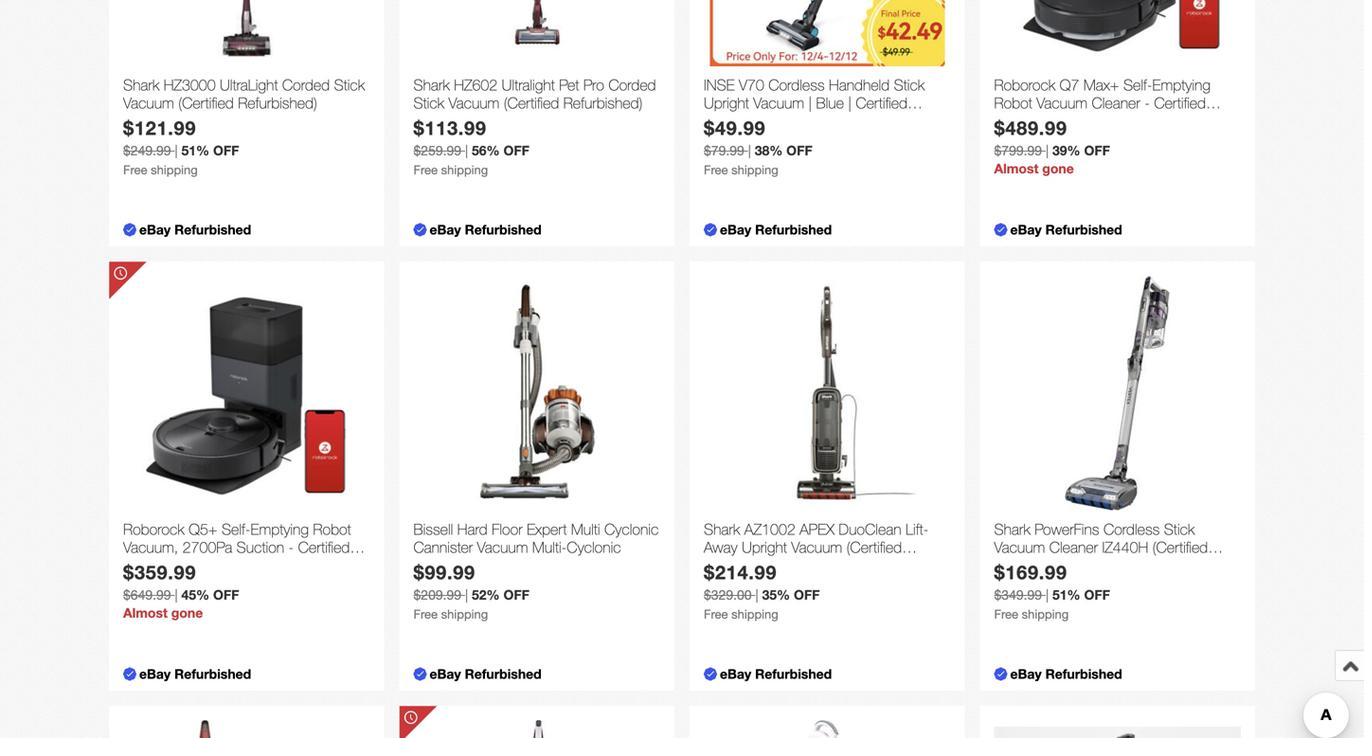 Task type: vqa. For each thing, say whether or not it's contained in the screenshot.
"off" inside the $214.99 $329.00 | 35% off Free shipping
yes



Task type: locate. For each thing, give the bounding box(es) containing it.
off right 35% on the right of page
[[794, 587, 820, 603]]

gone for $359.99
[[171, 605, 203, 621]]

ebay refurbished down 56% on the top
[[430, 222, 542, 237]]

0 horizontal spatial 51%
[[181, 143, 210, 158]]

gone inside $489.99 $799.99 | 39% off almost gone
[[1043, 161, 1075, 176]]

refurbished for $489.99
[[1046, 222, 1123, 237]]

upright inside the shark az1002 apex duoclean lift- away upright vacuum (certified refurbished)
[[742, 539, 788, 557]]

(certified
[[178, 94, 234, 112], [504, 94, 559, 112], [847, 539, 902, 557], [1153, 539, 1209, 557]]

| left blue on the top of page
[[809, 94, 812, 112]]

roborock up vacuum,
[[123, 520, 185, 538]]

gone for $489.99
[[1043, 161, 1075, 176]]

off right 38%
[[787, 143, 813, 158]]

ebay refurbished for $214.99
[[720, 666, 832, 682]]

shipping
[[151, 163, 198, 177], [441, 163, 488, 177], [732, 163, 779, 177], [441, 607, 488, 622], [732, 607, 779, 622], [1022, 607, 1069, 622]]

0 vertical spatial cleaner
[[1092, 94, 1141, 112]]

51% down $169.99
[[1053, 587, 1081, 603]]

ebay down $79.99
[[720, 222, 752, 237]]

multi
[[571, 520, 601, 538]]

shipping down 52%
[[441, 607, 488, 622]]

shark hz3000 ultralight corded stick vacuum (certified refurbished) $121.99 $249.99 | 51% off free shipping
[[123, 76, 365, 177]]

ebay down $799.99
[[1011, 222, 1042, 237]]

1 vertical spatial upright
[[742, 539, 788, 557]]

1 vertical spatial roborock
[[123, 520, 185, 538]]

refurbished) up "$349.99" on the right
[[995, 557, 1074, 575]]

-
[[1145, 94, 1151, 112], [289, 539, 294, 557]]

1 vertical spatial almost
[[123, 605, 168, 621]]

0 vertical spatial 51%
[[181, 143, 210, 158]]

| left 38%
[[748, 143, 751, 158]]

shark hz602 ultralight pet pro corded stick vacuum (certified refurbished) link
[[414, 76, 661, 117]]

self- up suction
[[222, 520, 251, 538]]

0 horizontal spatial roborock
[[123, 520, 185, 538]]

free down $249.99
[[123, 163, 147, 177]]

cordless inside "shark powerfins cordless stick vacuum cleaner iz440h (certified refurbished)"
[[1104, 520, 1160, 538]]

emptying up suction
[[251, 520, 309, 538]]

shark inside "shark powerfins cordless stick vacuum cleaner iz440h (certified refurbished)"
[[995, 520, 1031, 538]]

roborock q7 max+ self-emptying robot vacuum cleaner - certified refurbished
[[995, 76, 1211, 130]]

- inside roborock q7 max+ self-emptying robot vacuum cleaner - certified refurbished
[[1145, 94, 1151, 112]]

| left 52%
[[465, 587, 468, 603]]

0 horizontal spatial almost
[[123, 605, 168, 621]]

(certified down duoclean in the right of the page
[[847, 539, 902, 557]]

certified
[[856, 94, 908, 112], [1155, 94, 1207, 112], [298, 539, 350, 557]]

shark hz602 ultralight pet pro corded stick vacuum (certified refurbished) $113.99 $259.99 | 56% off free shipping
[[414, 76, 656, 177]]

refurbished) inside shark hz602 ultralight pet pro corded stick vacuum (certified refurbished) $113.99 $259.99 | 56% off free shipping
[[564, 94, 643, 112]]

(certified inside shark hz3000 ultralight corded stick vacuum (certified refurbished) $121.99 $249.99 | 51% off free shipping
[[178, 94, 234, 112]]

free down $259.99
[[414, 163, 438, 177]]

ebay refurbished down 35% on the right of page
[[720, 666, 832, 682]]

1 vertical spatial gone
[[171, 605, 203, 621]]

free inside $49.99 $79.99 | 38% off free shipping
[[704, 163, 728, 177]]

1 horizontal spatial roborock
[[995, 76, 1056, 94]]

1 horizontal spatial robot
[[995, 94, 1033, 112]]

upright down inse
[[704, 94, 750, 112]]

1 vertical spatial cordless
[[1104, 520, 1160, 538]]

35%
[[762, 587, 791, 603]]

refurbished for $49.99
[[755, 222, 832, 237]]

cordless for $169.99
[[1104, 520, 1160, 538]]

multi-
[[533, 539, 567, 557]]

0 horizontal spatial robot
[[313, 520, 351, 538]]

upright down az1002
[[742, 539, 788, 557]]

1 vertical spatial self-
[[222, 520, 251, 538]]

corded inside shark hz3000 ultralight corded stick vacuum (certified refurbished) $121.99 $249.99 | 51% off free shipping
[[282, 76, 330, 94]]

0 vertical spatial emptying
[[1153, 76, 1211, 94]]

shark up "away"
[[704, 520, 740, 538]]

1 vertical spatial 51%
[[1053, 587, 1081, 603]]

self-
[[1124, 76, 1153, 94], [222, 520, 251, 538]]

roborock inside roborock q7 max+ self-emptying robot vacuum cleaner - certified refurbished
[[995, 76, 1056, 94]]

0 horizontal spatial -
[[289, 539, 294, 557]]

52%
[[472, 587, 500, 603]]

refurbished) down "away"
[[704, 557, 783, 575]]

off inside shark hz602 ultralight pet pro corded stick vacuum (certified refurbished) $113.99 $259.99 | 56% off free shipping
[[504, 143, 530, 158]]

off right 52%
[[504, 587, 530, 603]]

off down "shark powerfins cordless stick vacuum cleaner iz440h (certified refurbished)" on the right of the page
[[1085, 587, 1111, 603]]

- inside roborock q5+ self-emptying robot vacuum, 2700pa suction - certified refurbished
[[289, 539, 294, 557]]

off inside shark hz3000 ultralight corded stick vacuum (certified refurbished) $121.99 $249.99 | 51% off free shipping
[[213, 143, 239, 158]]

gone down 45%
[[171, 605, 203, 621]]

| inside $359.99 $649.99 | 45% off almost gone
[[175, 587, 178, 603]]

off down shark hz3000 ultralight corded stick vacuum (certified refurbished) link at the left top
[[213, 143, 239, 158]]

off
[[213, 143, 239, 158], [504, 143, 530, 158], [787, 143, 813, 158], [1085, 143, 1111, 158], [213, 587, 239, 603], [504, 587, 530, 603], [794, 587, 820, 603], [1085, 587, 1111, 603]]

$209.99
[[414, 587, 462, 603]]

shark inside the shark az1002 apex duoclean lift- away upright vacuum (certified refurbished)
[[704, 520, 740, 538]]

certified for $359.99
[[298, 539, 350, 557]]

shark az1002 apex duoclean lift- away upright vacuum (certified refurbished) link
[[704, 520, 951, 575]]

cleaner down powerfins
[[1050, 539, 1099, 557]]

shark left 'hz602'
[[414, 76, 450, 94]]

cleaner down max+
[[1092, 94, 1141, 112]]

certified inside roborock q5+ self-emptying robot vacuum, 2700pa suction - certified refurbished
[[298, 539, 350, 557]]

$214.99 $329.00 | 35% off free shipping
[[704, 561, 820, 622]]

upright
[[704, 94, 750, 112], [742, 539, 788, 557]]

emptying right max+
[[1153, 76, 1211, 94]]

iz440h
[[1103, 539, 1149, 557]]

emptying
[[1153, 76, 1211, 94], [251, 520, 309, 538]]

shipping down 35% on the right of page
[[732, 607, 779, 622]]

vacuum inside "inse v70 cordless handheld stick upright vacuum | blue | certified refurbished"
[[754, 94, 805, 112]]

51%
[[181, 143, 210, 158], [1053, 587, 1081, 603]]

0 horizontal spatial corded
[[282, 76, 330, 94]]

roborock
[[995, 76, 1056, 94], [123, 520, 185, 538]]

stick inside shark hz602 ultralight pet pro corded stick vacuum (certified refurbished) $113.99 $259.99 | 56% off free shipping
[[414, 94, 445, 112]]

free down $209.99
[[414, 607, 438, 622]]

| left 56% on the top
[[465, 143, 468, 158]]

self- inside roborock q5+ self-emptying robot vacuum, 2700pa suction - certified refurbished
[[222, 520, 251, 538]]

cordless
[[769, 76, 825, 94], [1104, 520, 1160, 538]]

roborock up $489.99
[[995, 76, 1056, 94]]

vacuum inside shark hz3000 ultralight corded stick vacuum (certified refurbished) $121.99 $249.99 | 51% off free shipping
[[123, 94, 174, 112]]

refurbished) down pro
[[564, 94, 643, 112]]

self- right max+
[[1124, 76, 1153, 94]]

corded right ultralight
[[282, 76, 330, 94]]

1 vertical spatial robot
[[313, 520, 351, 538]]

51% inside the '$169.99 $349.99 | 51% off free shipping'
[[1053, 587, 1081, 603]]

ebay for $121.99
[[139, 222, 171, 237]]

56%
[[472, 143, 500, 158]]

almost down $799.99
[[995, 161, 1039, 176]]

0 vertical spatial robot
[[995, 94, 1033, 112]]

almost down $649.99 on the bottom left of page
[[123, 605, 168, 621]]

robot
[[995, 94, 1033, 112], [313, 520, 351, 538]]

ebay for $359.99
[[139, 666, 171, 682]]

cyclonic
[[605, 520, 659, 538], [567, 539, 621, 557]]

q7
[[1060, 76, 1080, 94]]

off inside $49.99 $79.99 | 38% off free shipping
[[787, 143, 813, 158]]

stick inside shark hz3000 ultralight corded stick vacuum (certified refurbished) $121.99 $249.99 | 51% off free shipping
[[334, 76, 365, 94]]

| down $121.99 at the left of page
[[175, 143, 178, 158]]

(certified down ultralight
[[504, 94, 559, 112]]

shark
[[123, 76, 159, 94], [414, 76, 450, 94], [704, 520, 740, 538], [995, 520, 1031, 538]]

vacuum down apex at the bottom right of page
[[792, 539, 843, 557]]

1 corded from the left
[[282, 76, 330, 94]]

shark for shark hz3000 ultralight corded stick vacuum (certified refurbished) $121.99 $249.99 | 51% off free shipping
[[123, 76, 159, 94]]

| inside shark hz3000 ultralight corded stick vacuum (certified refurbished) $121.99 $249.99 | 51% off free shipping
[[175, 143, 178, 158]]

cleaner inside roborock q7 max+ self-emptying robot vacuum cleaner - certified refurbished
[[1092, 94, 1141, 112]]

gone inside $359.99 $649.99 | 45% off almost gone
[[171, 605, 203, 621]]

1 horizontal spatial 51%
[[1053, 587, 1081, 603]]

certified inside roborock q7 max+ self-emptying robot vacuum cleaner - certified refurbished
[[1155, 94, 1207, 112]]

suction
[[237, 539, 284, 557]]

ebay refurbished for $49.99
[[720, 222, 832, 237]]

ultralight
[[220, 76, 278, 94]]

stick
[[334, 76, 365, 94], [894, 76, 925, 94], [414, 94, 445, 112], [1165, 520, 1195, 538]]

vacuum up $169.99
[[995, 539, 1046, 557]]

1 horizontal spatial self-
[[1124, 76, 1153, 94]]

shipping down "$349.99" on the right
[[1022, 607, 1069, 622]]

vacuum up $121.99 at the left of page
[[123, 94, 174, 112]]

shark up $169.99
[[995, 520, 1031, 538]]

vacuum down v70
[[754, 94, 805, 112]]

0 vertical spatial cordless
[[769, 76, 825, 94]]

free
[[123, 163, 147, 177], [414, 163, 438, 177], [704, 163, 728, 177], [414, 607, 438, 622], [704, 607, 728, 622], [995, 607, 1019, 622]]

vacuum inside shark hz602 ultralight pet pro corded stick vacuum (certified refurbished) $113.99 $259.99 | 56% off free shipping
[[449, 94, 500, 112]]

hard
[[458, 520, 488, 538]]

0 vertical spatial roborock
[[995, 76, 1056, 94]]

1 vertical spatial emptying
[[251, 520, 309, 538]]

off right 56% on the top
[[504, 143, 530, 158]]

$799.99
[[995, 143, 1043, 158]]

vacuum inside bissell hard floor expert multi cyclonic cannister vacuum multi-cyclonic $99.99 $209.99 | 52% off free shipping
[[477, 539, 528, 557]]

ebay down $259.99
[[430, 222, 461, 237]]

refurbished) inside "shark powerfins cordless stick vacuum cleaner iz440h (certified refurbished)"
[[995, 557, 1074, 575]]

shipping down 38%
[[732, 163, 779, 177]]

ebay refurbished down $249.99
[[139, 222, 251, 237]]

roborock q7 max+ self-emptying robot vacuum cleaner - certified refurbished link
[[995, 76, 1242, 130]]

0 horizontal spatial gone
[[171, 605, 203, 621]]

stick inside "inse v70 cordless handheld stick upright vacuum | blue | certified refurbished"
[[894, 76, 925, 94]]

roborock for $489.99
[[995, 76, 1056, 94]]

v70
[[739, 76, 765, 94]]

bissell hard floor expert multi cyclonic cannister vacuum multi-cyclonic link
[[414, 520, 661, 561]]

51% down $121.99 at the left of page
[[181, 143, 210, 158]]

0 vertical spatial almost
[[995, 161, 1039, 176]]

almost
[[995, 161, 1039, 176], [123, 605, 168, 621]]

vacuum down floor
[[477, 539, 528, 557]]

$113.99
[[414, 117, 487, 140]]

|
[[809, 94, 812, 112], [849, 94, 852, 112], [175, 143, 178, 158], [465, 143, 468, 158], [748, 143, 751, 158], [1046, 143, 1049, 158], [175, 587, 178, 603], [465, 587, 468, 603], [756, 587, 759, 603], [1046, 587, 1049, 603]]

| inside $214.99 $329.00 | 35% off free shipping
[[756, 587, 759, 603]]

| left 35% on the right of page
[[756, 587, 759, 603]]

corded
[[282, 76, 330, 94], [609, 76, 656, 94]]

ebay for $99.99
[[430, 666, 461, 682]]

ebay
[[139, 222, 171, 237], [430, 222, 461, 237], [720, 222, 752, 237], [1011, 222, 1042, 237], [139, 666, 171, 682], [430, 666, 461, 682], [720, 666, 752, 682], [1011, 666, 1042, 682]]

0 vertical spatial -
[[1145, 94, 1151, 112]]

refurbished) inside the shark az1002 apex duoclean lift- away upright vacuum (certified refurbished)
[[704, 557, 783, 575]]

shark up $121.99 at the left of page
[[123, 76, 159, 94]]

almost inside $489.99 $799.99 | 39% off almost gone
[[995, 161, 1039, 176]]

$249.99
[[123, 143, 171, 158]]

free down the $329.00
[[704, 607, 728, 622]]

0 vertical spatial self-
[[1124, 76, 1153, 94]]

ebay for $214.99
[[720, 666, 752, 682]]

1 vertical spatial cleaner
[[1050, 539, 1099, 557]]

refurbished) inside shark hz3000 ultralight corded stick vacuum (certified refurbished) $121.99 $249.99 | 51% off free shipping
[[238, 94, 317, 112]]

0 horizontal spatial cordless
[[769, 76, 825, 94]]

1 vertical spatial -
[[289, 539, 294, 557]]

0 vertical spatial upright
[[704, 94, 750, 112]]

ebay refurbished down the '$169.99 $349.99 | 51% off free shipping'
[[1011, 666, 1123, 682]]

ebay down "$349.99" on the right
[[1011, 666, 1042, 682]]

shark for shark az1002 apex duoclean lift- away upright vacuum (certified refurbished)
[[704, 520, 740, 538]]

almost inside $359.99 $649.99 | 45% off almost gone
[[123, 605, 168, 621]]

1 horizontal spatial certified
[[856, 94, 908, 112]]

$49.99
[[704, 117, 766, 140]]

(certified down hz3000
[[178, 94, 234, 112]]

corded inside shark hz602 ultralight pet pro corded stick vacuum (certified refurbished) $113.99 $259.99 | 56% off free shipping
[[609, 76, 656, 94]]

corded right pro
[[609, 76, 656, 94]]

1 horizontal spatial cordless
[[1104, 520, 1160, 538]]

vacuum
[[123, 94, 174, 112], [449, 94, 500, 112], [754, 94, 805, 112], [1037, 94, 1088, 112], [477, 539, 528, 557], [792, 539, 843, 557], [995, 539, 1046, 557]]

refurbished) down ultralight
[[238, 94, 317, 112]]

ebay refurbished down 39%
[[1011, 222, 1123, 237]]

shipping down 56% on the top
[[441, 163, 488, 177]]

1 horizontal spatial -
[[1145, 94, 1151, 112]]

$121.99
[[123, 117, 196, 140]]

gone down 39%
[[1043, 161, 1075, 176]]

off inside $359.99 $649.99 | 45% off almost gone
[[213, 587, 239, 603]]

0 horizontal spatial emptying
[[251, 520, 309, 538]]

ebay for $169.99
[[1011, 666, 1042, 682]]

0 vertical spatial gone
[[1043, 161, 1075, 176]]

cleaner inside "shark powerfins cordless stick vacuum cleaner iz440h (certified refurbished)"
[[1050, 539, 1099, 557]]

free down "$349.99" on the right
[[995, 607, 1019, 622]]

refurbished
[[704, 112, 780, 130], [995, 112, 1070, 130], [174, 222, 251, 237], [465, 222, 542, 237], [755, 222, 832, 237], [1046, 222, 1123, 237], [123, 557, 199, 575], [174, 666, 251, 682], [465, 666, 542, 682], [755, 666, 832, 682], [1046, 666, 1123, 682]]

1 horizontal spatial gone
[[1043, 161, 1075, 176]]

ebay refurbished
[[139, 222, 251, 237], [430, 222, 542, 237], [720, 222, 832, 237], [1011, 222, 1123, 237], [139, 666, 251, 682], [430, 666, 542, 682], [720, 666, 832, 682], [1011, 666, 1123, 682]]

2 horizontal spatial certified
[[1155, 94, 1207, 112]]

refurbished inside "inse v70 cordless handheld stick upright vacuum | blue | certified refurbished"
[[704, 112, 780, 130]]

az1002
[[745, 520, 796, 538]]

cyclonic right multi
[[605, 520, 659, 538]]

bissell
[[414, 520, 453, 538]]

off inside $489.99 $799.99 | 39% off almost gone
[[1085, 143, 1111, 158]]

gone
[[1043, 161, 1075, 176], [171, 605, 203, 621]]

shark inside shark hz602 ultralight pet pro corded stick vacuum (certified refurbished) $113.99 $259.99 | 56% off free shipping
[[414, 76, 450, 94]]

vacuum down q7
[[1037, 94, 1088, 112]]

free down $79.99
[[704, 163, 728, 177]]

cordless up blue on the top of page
[[769, 76, 825, 94]]

0 horizontal spatial certified
[[298, 539, 350, 557]]

refurbished inside roborock q5+ self-emptying robot vacuum, 2700pa suction - certified refurbished
[[123, 557, 199, 575]]

ebay down the $329.00
[[720, 666, 752, 682]]

emptying inside roborock q7 max+ self-emptying robot vacuum cleaner - certified refurbished
[[1153, 76, 1211, 94]]

1 horizontal spatial corded
[[609, 76, 656, 94]]

vacuum down 'hz602'
[[449, 94, 500, 112]]

off right 45%
[[213, 587, 239, 603]]

shipping down $249.99
[[151, 163, 198, 177]]

apex
[[800, 520, 835, 538]]

2 corded from the left
[[609, 76, 656, 94]]

$99.99
[[414, 561, 476, 584]]

0 horizontal spatial self-
[[222, 520, 251, 538]]

| down $169.99
[[1046, 587, 1049, 603]]

roborock inside roborock q5+ self-emptying robot vacuum, 2700pa suction - certified refurbished
[[123, 520, 185, 538]]

| left 39%
[[1046, 143, 1049, 158]]

1 horizontal spatial emptying
[[1153, 76, 1211, 94]]

$259.99
[[414, 143, 462, 158]]

cordless for $49.99
[[769, 76, 825, 94]]

| left 45%
[[175, 587, 178, 603]]

refurbished for $169.99
[[1046, 666, 1123, 682]]

ebay down $249.99
[[139, 222, 171, 237]]

almost for $489.99
[[995, 161, 1039, 176]]

powerfins
[[1035, 520, 1100, 538]]

ebay refurbished down 52%
[[430, 666, 542, 682]]

ebay refurbished down 38%
[[720, 222, 832, 237]]

shipping inside $49.99 $79.99 | 38% off free shipping
[[732, 163, 779, 177]]

ebay refurbished down 45%
[[139, 666, 251, 682]]

1 horizontal spatial almost
[[995, 161, 1039, 176]]

ebay refurbished for $121.99
[[139, 222, 251, 237]]

cordless up iz440h
[[1104, 520, 1160, 538]]

refurbished)
[[238, 94, 317, 112], [564, 94, 643, 112], [704, 557, 783, 575], [995, 557, 1074, 575]]

ebay refurbished for $99.99
[[430, 666, 542, 682]]

$359.99
[[123, 561, 196, 584]]

vacuum inside "shark powerfins cordless stick vacuum cleaner iz440h (certified refurbished)"
[[995, 539, 1046, 557]]

(certified right iz440h
[[1153, 539, 1209, 557]]

refurbished inside roborock q7 max+ self-emptying robot vacuum cleaner - certified refurbished
[[995, 112, 1070, 130]]

shark inside shark hz3000 ultralight corded stick vacuum (certified refurbished) $121.99 $249.99 | 51% off free shipping
[[123, 76, 159, 94]]

ebay down $649.99 on the bottom left of page
[[139, 666, 171, 682]]

refurbished for $113.99
[[465, 222, 542, 237]]

cordless inside "inse v70 cordless handheld stick upright vacuum | blue | certified refurbished"
[[769, 76, 825, 94]]

ebay down $209.99
[[430, 666, 461, 682]]

roborock q5+ self-emptying robot vacuum, 2700pa suction - certified refurbished link
[[123, 520, 370, 575]]

off right 39%
[[1085, 143, 1111, 158]]

cleaner
[[1092, 94, 1141, 112], [1050, 539, 1099, 557]]



Task type: describe. For each thing, give the bounding box(es) containing it.
| inside shark hz602 ultralight pet pro corded stick vacuum (certified refurbished) $113.99 $259.99 | 56% off free shipping
[[465, 143, 468, 158]]

shark for shark hz602 ultralight pet pro corded stick vacuum (certified refurbished) $113.99 $259.99 | 56% off free shipping
[[414, 76, 450, 94]]

free inside the '$169.99 $349.99 | 51% off free shipping'
[[995, 607, 1019, 622]]

shipping inside the '$169.99 $349.99 | 51% off free shipping'
[[1022, 607, 1069, 622]]

| inside bissell hard floor expert multi cyclonic cannister vacuum multi-cyclonic $99.99 $209.99 | 52% off free shipping
[[465, 587, 468, 603]]

$349.99
[[995, 587, 1043, 603]]

| inside $489.99 $799.99 | 39% off almost gone
[[1046, 143, 1049, 158]]

ebay for $113.99
[[430, 222, 461, 237]]

$169.99
[[995, 561, 1068, 584]]

ebay refurbished for $113.99
[[430, 222, 542, 237]]

45%
[[181, 587, 210, 603]]

| inside $49.99 $79.99 | 38% off free shipping
[[748, 143, 751, 158]]

max+
[[1084, 76, 1120, 94]]

roborock for $359.99
[[123, 520, 185, 538]]

roborock q5+ self-emptying robot vacuum, 2700pa suction - certified refurbished
[[123, 520, 351, 575]]

shark hz3000 ultralight corded stick vacuum (certified refurbished) link
[[123, 76, 370, 117]]

$359.99 $649.99 | 45% off almost gone
[[123, 561, 239, 621]]

off inside the '$169.99 $349.99 | 51% off free shipping'
[[1085, 587, 1111, 603]]

| inside the '$169.99 $349.99 | 51% off free shipping'
[[1046, 587, 1049, 603]]

free inside shark hz3000 ultralight corded stick vacuum (certified refurbished) $121.99 $249.99 | 51% off free shipping
[[123, 163, 147, 177]]

emptying inside roborock q5+ self-emptying robot vacuum, 2700pa suction - certified refurbished
[[251, 520, 309, 538]]

cyclonic down multi
[[567, 539, 621, 557]]

refurbished for $121.99
[[174, 222, 251, 237]]

free inside bissell hard floor expert multi cyclonic cannister vacuum multi-cyclonic $99.99 $209.99 | 52% off free shipping
[[414, 607, 438, 622]]

robot inside roborock q5+ self-emptying robot vacuum, 2700pa suction - certified refurbished
[[313, 520, 351, 538]]

vacuum,
[[123, 539, 178, 557]]

upright inside "inse v70 cordless handheld stick upright vacuum | blue | certified refurbished"
[[704, 94, 750, 112]]

(certified inside the shark az1002 apex duoclean lift- away upright vacuum (certified refurbished)
[[847, 539, 902, 557]]

free inside shark hz602 ultralight pet pro corded stick vacuum (certified refurbished) $113.99 $259.99 | 56% off free shipping
[[414, 163, 438, 177]]

certified inside "inse v70 cordless handheld stick upright vacuum | blue | certified refurbished"
[[856, 94, 908, 112]]

off inside bissell hard floor expert multi cyclonic cannister vacuum multi-cyclonic $99.99 $209.99 | 52% off free shipping
[[504, 587, 530, 603]]

ebay refurbished for $359.99
[[139, 666, 251, 682]]

ebay refurbished for $169.99
[[1011, 666, 1123, 682]]

refurbished for $359.99
[[174, 666, 251, 682]]

- for $359.99
[[289, 539, 294, 557]]

inse
[[704, 76, 735, 94]]

duoclean
[[839, 520, 902, 538]]

51% inside shark hz3000 ultralight corded stick vacuum (certified refurbished) $121.99 $249.99 | 51% off free shipping
[[181, 143, 210, 158]]

shark for shark powerfins cordless stick vacuum cleaner iz440h (certified refurbished)
[[995, 520, 1031, 538]]

free inside $214.99 $329.00 | 35% off free shipping
[[704, 607, 728, 622]]

shipping inside $214.99 $329.00 | 35% off free shipping
[[732, 607, 779, 622]]

- for $489.99
[[1145, 94, 1151, 112]]

shark powerfins cordless stick vacuum cleaner iz440h (certified refurbished)
[[995, 520, 1209, 575]]

cannister
[[414, 539, 473, 557]]

pet
[[559, 76, 580, 94]]

almost for $359.99
[[123, 605, 168, 621]]

refurbished for $214.99
[[755, 666, 832, 682]]

2700pa
[[183, 539, 232, 557]]

hz602
[[454, 76, 498, 94]]

shipping inside shark hz602 ultralight pet pro corded stick vacuum (certified refurbished) $113.99 $259.99 | 56% off free shipping
[[441, 163, 488, 177]]

stick inside "shark powerfins cordless stick vacuum cleaner iz440h (certified refurbished)"
[[1165, 520, 1195, 538]]

$329.00
[[704, 587, 752, 603]]

| right blue on the top of page
[[849, 94, 852, 112]]

pro
[[584, 76, 605, 94]]

(certified inside shark hz602 ultralight pet pro corded stick vacuum (certified refurbished) $113.99 $259.99 | 56% off free shipping
[[504, 94, 559, 112]]

shipping inside bissell hard floor expert multi cyclonic cannister vacuum multi-cyclonic $99.99 $209.99 | 52% off free shipping
[[441, 607, 488, 622]]

vacuum inside the shark az1002 apex duoclean lift- away upright vacuum (certified refurbished)
[[792, 539, 843, 557]]

$79.99
[[704, 143, 745, 158]]

$489.99 $799.99 | 39% off almost gone
[[995, 117, 1111, 176]]

$49.99 $79.99 | 38% off free shipping
[[704, 117, 813, 177]]

hz3000
[[164, 76, 216, 94]]

ebay for $49.99
[[720, 222, 752, 237]]

$649.99
[[123, 587, 171, 603]]

38%
[[755, 143, 783, 158]]

bissell hard floor expert multi cyclonic cannister vacuum multi-cyclonic $99.99 $209.99 | 52% off free shipping
[[414, 520, 659, 622]]

shipping inside shark hz3000 ultralight corded stick vacuum (certified refurbished) $121.99 $249.99 | 51% off free shipping
[[151, 163, 198, 177]]

ebay refurbished for $489.99
[[1011, 222, 1123, 237]]

lift-
[[906, 520, 929, 538]]

inse v70 cordless handheld stick upright vacuum | blue | certified refurbished
[[704, 76, 925, 130]]

ultralight
[[502, 76, 555, 94]]

39%
[[1053, 143, 1081, 158]]

expert
[[527, 520, 567, 538]]

vacuum inside roborock q7 max+ self-emptying robot vacuum cleaner - certified refurbished
[[1037, 94, 1088, 112]]

(certified inside "shark powerfins cordless stick vacuum cleaner iz440h (certified refurbished)"
[[1153, 539, 1209, 557]]

floor
[[492, 520, 523, 538]]

refurbished for $99.99
[[465, 666, 542, 682]]

q5+
[[189, 520, 218, 538]]

self- inside roborock q7 max+ self-emptying robot vacuum cleaner - certified refurbished
[[1124, 76, 1153, 94]]

inse v70 cordless handheld stick upright vacuum | blue | certified refurbished link
[[704, 76, 951, 130]]

$489.99
[[995, 117, 1068, 140]]

blue
[[817, 94, 844, 112]]

robot inside roborock q7 max+ self-emptying robot vacuum cleaner - certified refurbished
[[995, 94, 1033, 112]]

away
[[704, 539, 738, 557]]

off inside $214.99 $329.00 | 35% off free shipping
[[794, 587, 820, 603]]

$169.99 $349.99 | 51% off free shipping
[[995, 561, 1111, 622]]

shark az1002 apex duoclean lift- away upright vacuum (certified refurbished)
[[704, 520, 929, 575]]

$214.99
[[704, 561, 777, 584]]

ebay for $489.99
[[1011, 222, 1042, 237]]

certified for $489.99
[[1155, 94, 1207, 112]]

shark powerfins cordless stick vacuum cleaner iz440h (certified refurbished) link
[[995, 520, 1242, 575]]

handheld
[[829, 76, 890, 94]]



